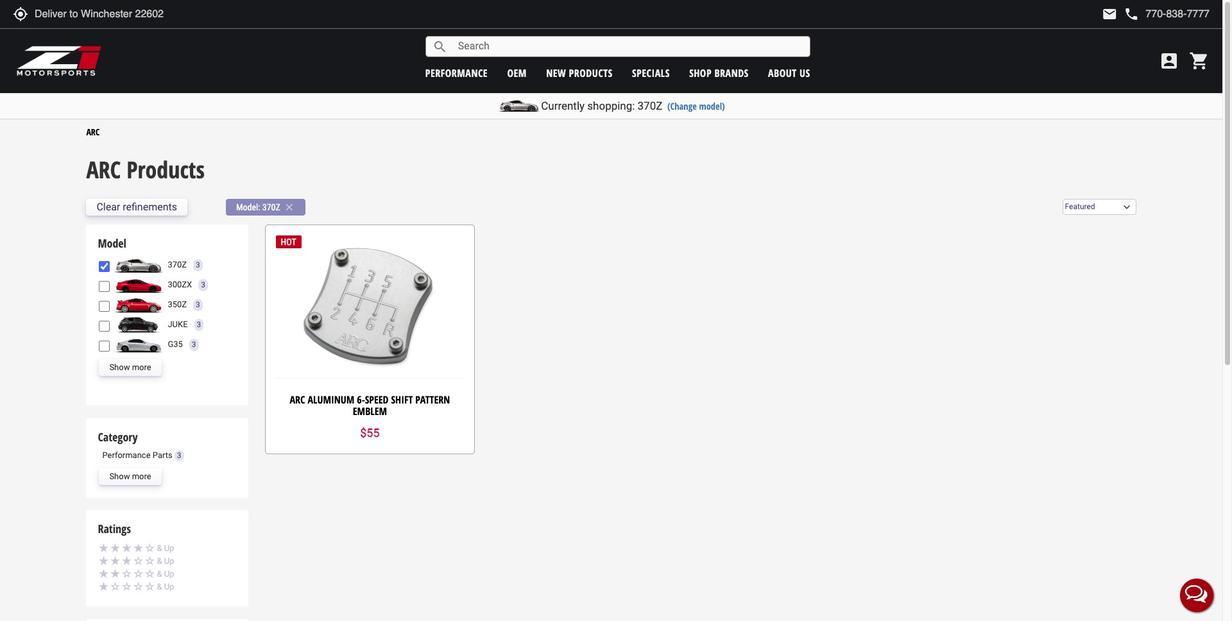 Task type: locate. For each thing, give the bounding box(es) containing it.
new
[[547, 66, 567, 80]]

&
[[157, 544, 162, 554], [157, 557, 162, 567], [157, 570, 162, 580], [157, 583, 162, 592]]

1 vertical spatial show more button
[[99, 469, 162, 485]]

& down 2 & up element
[[157, 583, 162, 592]]

oem link
[[508, 66, 527, 80]]

1 show more from the top
[[109, 363, 151, 372]]

& up up 2 & up element
[[157, 557, 174, 567]]

& up 3 & up element
[[157, 544, 162, 554]]

& for 4 & up element
[[157, 544, 162, 554]]

370z left (change
[[638, 100, 663, 112]]

3 right g35
[[192, 340, 196, 349]]

my_location
[[13, 6, 28, 22]]

1 & from the top
[[157, 544, 162, 554]]

370z up 300zx
[[168, 260, 187, 270]]

& up for 2 & up element
[[157, 570, 174, 580]]

z1 motorsports logo image
[[16, 45, 102, 77]]

3 inside category performance parts 3
[[177, 452, 181, 461]]

more down performance
[[132, 472, 151, 481]]

0 vertical spatial 370z
[[638, 100, 663, 112]]

show more button down infiniti g35 coupe sedan v35 v36 skyline 2003 2004 2005 2006 2007 2008 3.5l vq35de revup rev up vq35hr z1 motorsports image
[[99, 360, 162, 376]]

1 vertical spatial show more
[[109, 472, 151, 481]]

2 show more from the top
[[109, 472, 151, 481]]

clear refinements
[[97, 201, 177, 213]]

show down performance
[[109, 472, 130, 481]]

arc
[[86, 126, 100, 138], [86, 154, 121, 186], [290, 393, 305, 407]]

show more for model
[[109, 363, 151, 372]]

more
[[132, 363, 151, 372], [132, 472, 151, 481]]

1 up from the top
[[164, 544, 174, 554]]

more for model
[[132, 363, 151, 372]]

show more down performance
[[109, 472, 151, 481]]

& up 1 & up element
[[157, 570, 162, 580]]

1 vertical spatial 370z
[[262, 202, 281, 212]]

& up for 1 & up element
[[157, 583, 174, 592]]

4 & from the top
[[157, 583, 162, 592]]

specials link
[[633, 66, 670, 80]]

shopping_cart link
[[1187, 51, 1211, 71]]

up up 2 & up element
[[164, 557, 174, 567]]

up down 2 & up element
[[164, 583, 174, 592]]

0 vertical spatial show more
[[109, 363, 151, 372]]

2 more from the top
[[132, 472, 151, 481]]

clear refinements button
[[86, 199, 187, 216]]

up up 3 & up element
[[164, 544, 174, 554]]

3
[[196, 260, 200, 269], [201, 280, 205, 289], [196, 300, 200, 309], [197, 320, 201, 329], [192, 340, 196, 349], [177, 452, 181, 461]]

arc inside arc aluminum 6-speed shift pattern emblem
[[290, 393, 305, 407]]

shop brands
[[690, 66, 749, 80]]

show more button for model
[[99, 360, 162, 376]]

nissan 300zx z32 1990 1991 1992 1993 1994 1995 1996 vg30dett vg30de twin turbo non turbo z1 motorsports image
[[113, 277, 165, 294]]

show for model
[[109, 363, 130, 372]]

infiniti g35 coupe sedan v35 v36 skyline 2003 2004 2005 2006 2007 2008 3.5l vq35de revup rev up vq35hr z1 motorsports image
[[113, 337, 165, 353]]

370z
[[638, 100, 663, 112], [262, 202, 281, 212], [168, 260, 187, 270]]

1 show from the top
[[109, 363, 130, 372]]

0 vertical spatial arc
[[86, 126, 100, 138]]

1 vertical spatial arc
[[86, 154, 121, 186]]

0 horizontal spatial 370z
[[168, 260, 187, 270]]

4 up from the top
[[164, 583, 174, 592]]

None checkbox
[[99, 261, 110, 272], [99, 341, 110, 352], [99, 261, 110, 272], [99, 341, 110, 352]]

0 vertical spatial show more button
[[99, 360, 162, 376]]

& up down 2 & up element
[[157, 583, 174, 592]]

3 right nissan 370z z34 2009 2010 2011 2012 2013 2014 2015 2016 2017 2018 2019 3.7l vq37vhr vhr nismo z1 motorsports "image"
[[196, 260, 200, 269]]

2 show more button from the top
[[99, 469, 162, 485]]

& up for 3 & up element
[[157, 557, 174, 567]]

3 up from the top
[[164, 570, 174, 580]]

up
[[164, 544, 174, 554], [164, 557, 174, 567], [164, 570, 174, 580], [164, 583, 174, 592]]

370z left 'close'
[[262, 202, 281, 212]]

clear
[[97, 201, 120, 213]]

up for 2 & up element
[[164, 570, 174, 580]]

shop brands link
[[690, 66, 749, 80]]

2 vertical spatial 370z
[[168, 260, 187, 270]]

more for category
[[132, 472, 151, 481]]

3 & from the top
[[157, 570, 162, 580]]

close
[[284, 201, 295, 213]]

None checkbox
[[99, 281, 110, 292], [99, 301, 110, 312], [99, 321, 110, 332], [99, 281, 110, 292], [99, 301, 110, 312], [99, 321, 110, 332]]

shift
[[391, 393, 413, 407]]

1 vertical spatial more
[[132, 472, 151, 481]]

1 more from the top
[[132, 363, 151, 372]]

2 vertical spatial arc
[[290, 393, 305, 407]]

3 & up from the top
[[157, 570, 174, 580]]

2 & up from the top
[[157, 557, 174, 567]]

products
[[569, 66, 613, 80]]

new products
[[547, 66, 613, 80]]

arc products
[[86, 154, 205, 186]]

brands
[[715, 66, 749, 80]]

show more down infiniti g35 coupe sedan v35 v36 skyline 2003 2004 2005 2006 2007 2008 3.5l vq35de revup rev up vq35hr z1 motorsports image
[[109, 363, 151, 372]]

oem
[[508, 66, 527, 80]]

1 & up from the top
[[157, 544, 174, 554]]

& for 3 & up element
[[157, 557, 162, 567]]

show more
[[109, 363, 151, 372], [109, 472, 151, 481]]

3 for 370z
[[196, 260, 200, 269]]

1 show more button from the top
[[99, 360, 162, 376]]

3 right 300zx
[[201, 280, 205, 289]]

new products link
[[547, 66, 613, 80]]

0 vertical spatial more
[[132, 363, 151, 372]]

ratings
[[98, 522, 131, 537]]

4 & up from the top
[[157, 583, 174, 592]]

phone
[[1125, 6, 1140, 22]]

2 show from the top
[[109, 472, 130, 481]]

0 vertical spatial show
[[109, 363, 130, 372]]

products
[[127, 154, 205, 186]]

refinements
[[123, 201, 177, 213]]

about
[[769, 66, 797, 80]]

show more for category
[[109, 472, 151, 481]]

mail
[[1103, 6, 1118, 22]]

3 right "350z"
[[196, 300, 200, 309]]

shopping_cart
[[1190, 51, 1211, 71]]

show more button
[[99, 360, 162, 376], [99, 469, 162, 485]]

1 vertical spatial show
[[109, 472, 130, 481]]

& up for 4 & up element
[[157, 544, 174, 554]]

emblem
[[353, 404, 387, 418]]

show down infiniti g35 coupe sedan v35 v36 skyline 2003 2004 2005 2006 2007 2008 3.5l vq35de revup rev up vq35hr z1 motorsports image
[[109, 363, 130, 372]]

3 right "parts"
[[177, 452, 181, 461]]

& for 2 & up element
[[157, 570, 162, 580]]

& up up 3 & up element
[[157, 544, 174, 554]]

3 right juke
[[197, 320, 201, 329]]

1 horizontal spatial 370z
[[262, 202, 281, 212]]

1 & up element
[[99, 581, 235, 594]]

2 & from the top
[[157, 557, 162, 567]]

more down infiniti g35 coupe sedan v35 v36 skyline 2003 2004 2005 2006 2007 2008 3.5l vq35de revup rev up vq35hr z1 motorsports image
[[132, 363, 151, 372]]

up up 1 & up element
[[164, 570, 174, 580]]

show more button down performance
[[99, 469, 162, 485]]

& up 2 & up element
[[157, 557, 162, 567]]

& up
[[157, 544, 174, 554], [157, 557, 174, 567], [157, 570, 174, 580], [157, 583, 174, 592]]

show
[[109, 363, 130, 372], [109, 472, 130, 481]]

& up up 1 & up element
[[157, 570, 174, 580]]

show more button for category
[[99, 469, 162, 485]]

nissan 350z z33 2003 2004 2005 2006 2007 2008 2009 vq35de 3.5l revup rev up vq35hr nismo z1 motorsports image
[[113, 297, 165, 313]]

nissan 370z z34 2009 2010 2011 2012 2013 2014 2015 2016 2017 2018 2019 3.7l vq37vhr vhr nismo z1 motorsports image
[[113, 257, 165, 274]]

model:
[[236, 202, 260, 212]]

show for category
[[109, 472, 130, 481]]

2 up from the top
[[164, 557, 174, 567]]



Task type: vqa. For each thing, say whether or not it's contained in the screenshot.
& related to the 4 & up ELEMENT
yes



Task type: describe. For each thing, give the bounding box(es) containing it.
performance
[[426, 66, 488, 80]]

about us link
[[769, 66, 811, 80]]

3 for juke
[[197, 320, 201, 329]]

account_box link
[[1157, 51, 1184, 71]]

arc for arc aluminum 6-speed shift pattern emblem
[[290, 393, 305, 407]]

g35
[[168, 340, 183, 349]]

about us
[[769, 66, 811, 80]]

arc link
[[86, 126, 100, 138]]

$55
[[360, 426, 380, 440]]

nissan juke 2011 2012 2013 2014 2015 2016 2017 vr38dett hr15de mr16ddt hr16de z1 motorsports image
[[113, 317, 165, 333]]

model)
[[700, 100, 726, 112]]

4 & up element
[[99, 542, 235, 556]]

& for 1 & up element
[[157, 583, 162, 592]]

arc for 'arc' link
[[86, 126, 100, 138]]

aluminum
[[308, 393, 355, 407]]

arc aluminum 6-speed shift pattern emblem
[[290, 393, 450, 418]]

performance
[[102, 451, 151, 461]]

(change
[[668, 100, 697, 112]]

parts
[[153, 451, 173, 461]]

Search search field
[[448, 37, 810, 56]]

6-
[[357, 393, 365, 407]]

up for 4 & up element
[[164, 544, 174, 554]]

up for 1 & up element
[[164, 583, 174, 592]]

3 & up element
[[99, 555, 235, 568]]

shopping:
[[588, 100, 635, 112]]

shop
[[690, 66, 712, 80]]

juke
[[168, 320, 188, 329]]

search
[[433, 39, 448, 54]]

phone link
[[1125, 6, 1211, 22]]

arc for arc products
[[86, 154, 121, 186]]

speed
[[365, 393, 389, 407]]

up for 3 & up element
[[164, 557, 174, 567]]

performance link
[[426, 66, 488, 80]]

mail phone
[[1103, 6, 1140, 22]]

currently
[[541, 100, 585, 112]]

pattern
[[416, 393, 450, 407]]

2 & up element
[[99, 568, 235, 581]]

mail link
[[1103, 6, 1118, 22]]

model
[[98, 236, 126, 251]]

370z inside model: 370z close
[[262, 202, 281, 212]]

currently shopping: 370z (change model)
[[541, 100, 726, 112]]

350z
[[168, 300, 187, 309]]

category
[[98, 429, 138, 445]]

(change model) link
[[668, 100, 726, 112]]

2 horizontal spatial 370z
[[638, 100, 663, 112]]

account_box
[[1160, 51, 1180, 71]]

model: 370z close
[[236, 201, 295, 213]]

3 for 300zx
[[201, 280, 205, 289]]

300zx
[[168, 280, 192, 289]]

us
[[800, 66, 811, 80]]

3 for 350z
[[196, 300, 200, 309]]

category performance parts 3
[[98, 429, 181, 461]]

3 for g35
[[192, 340, 196, 349]]

specials
[[633, 66, 670, 80]]



